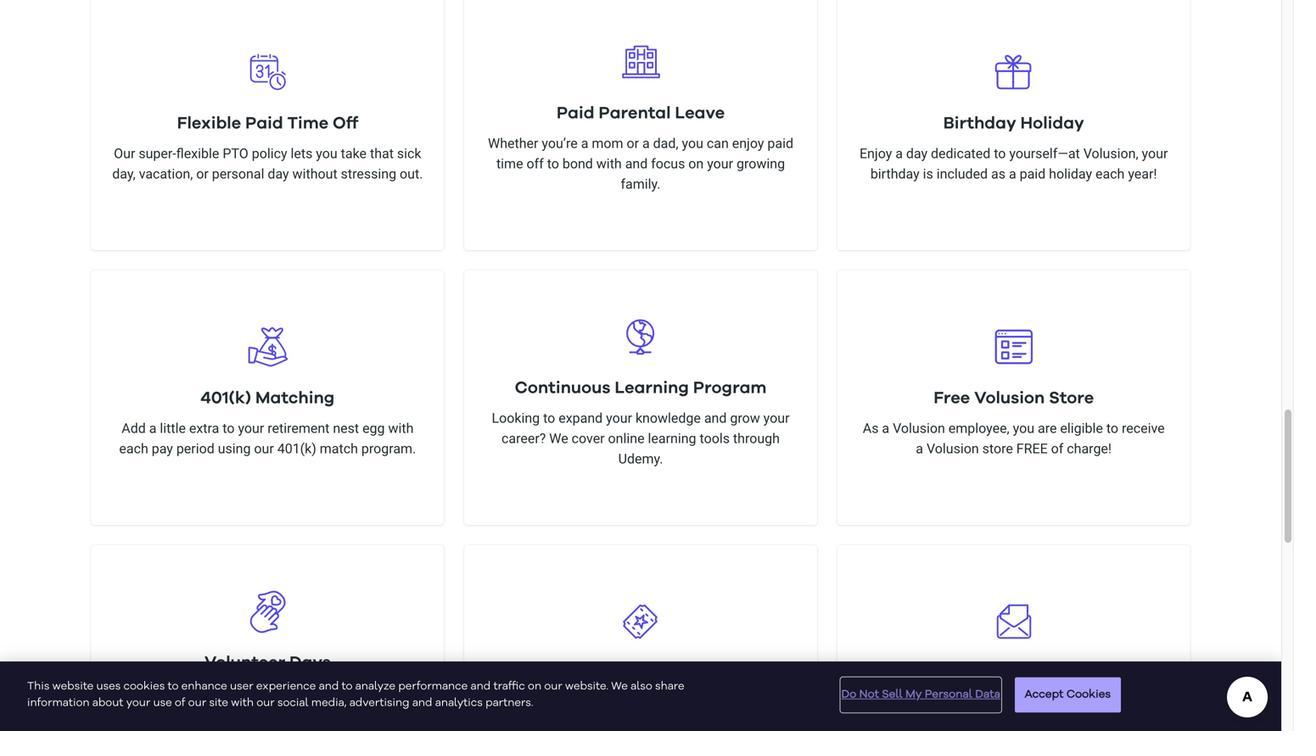 Task type: locate. For each thing, give the bounding box(es) containing it.
and inside "enjoy virtual workshops, free lunches, drawings, trivia, and more, as well as quarterly team "outings.""
[[522, 716, 544, 731]]

data
[[975, 690, 1000, 701]]

as right the included in the right of the page
[[991, 166, 1006, 182]]

your down cookies
[[126, 698, 150, 709]]

1 vertical spatial are
[[197, 685, 216, 701]]

to inside looking to expand your knowledge and grow your career? we cover online learning tools through udemy.
[[543, 410, 555, 426]]

rewarded
[[896, 695, 952, 712]]

0 horizontal spatial 401(k)
[[201, 390, 251, 407]]

1 vertical spatial day
[[268, 166, 289, 182]]

with
[[596, 156, 622, 172], [388, 421, 414, 437], [231, 698, 254, 709], [939, 716, 965, 731]]

401(k) inside add a little extra to your retirement nest egg with each pay period using our 401(k) match program.
[[277, 441, 316, 457]]

your down can
[[707, 156, 733, 172]]

you left can
[[682, 135, 703, 152]]

0 horizontal spatial we
[[549, 431, 568, 447]]

for
[[955, 695, 972, 712], [986, 716, 1003, 731]]

0 vertical spatial their
[[222, 706, 249, 722]]

your
[[1142, 146, 1168, 162], [707, 156, 733, 172], [606, 410, 632, 426], [763, 410, 790, 426], [238, 421, 264, 437], [126, 698, 150, 709]]

included
[[937, 166, 988, 182]]

0 horizontal spatial enjoy
[[497, 695, 530, 712]]

each inside add a little extra to your retirement nest egg with each pay period using our 401(k) match program.
[[119, 441, 148, 457]]

0 vertical spatial off
[[527, 156, 544, 172]]

period
[[176, 441, 214, 457]]

with down mom
[[596, 156, 622, 172]]

are up back
[[197, 685, 216, 701]]

year
[[395, 685, 420, 701]]

1 horizontal spatial are
[[1038, 421, 1057, 437]]

off inside whether you're a mom or a dad, you can enjoy paid time off to bond with and focus on your growing family.
[[527, 156, 544, 172]]

is
[[923, 166, 933, 182]]

their down given
[[222, 706, 249, 722]]

0 vertical spatial are
[[1038, 421, 1057, 437]]

0 horizontal spatial of
[[175, 698, 185, 709]]

advertising
[[349, 698, 410, 709]]

as left well
[[585, 716, 599, 731]]

2 vertical spatial or
[[1067, 716, 1079, 731]]

and up analytics
[[471, 681, 491, 692]]

2 vertical spatial of
[[242, 726, 254, 731]]

free
[[646, 695, 670, 712]]

we up workshops,
[[611, 681, 628, 692]]

without
[[292, 166, 337, 182]]

0 horizontal spatial program
[[693, 380, 767, 397]]

continuous learning program
[[515, 380, 767, 397]]

dad,
[[653, 135, 678, 152]]

using
[[218, 441, 251, 457]]

birthday holiday
[[943, 115, 1084, 132]]

expand
[[559, 410, 603, 426]]

to up capacity
[[207, 706, 219, 722]]

enjoy virtual workshops, free lunches, drawings, trivia, and more, as well as quarterly team "outings."
[[486, 695, 795, 731]]

to left give
[[131, 706, 143, 722]]

add a little extra to your retirement nest egg with each pay period using our 401(k) match program.
[[119, 421, 416, 457]]

and inside whether you're a mom or a dad, you can enjoy paid time off to bond with and focus on your growing family.
[[625, 156, 648, 172]]

to down you're
[[547, 156, 559, 172]]

with inside get rewarded for referring a new employee who stays with us for 3 months or longer!
[[939, 716, 965, 731]]

2 vertical spatial paid
[[280, 685, 306, 701]]

1 horizontal spatial 401(k)
[[277, 441, 316, 457]]

2 vertical spatial volusion
[[927, 441, 979, 457]]

as right well
[[630, 716, 644, 731]]

enjoy up birthday
[[860, 146, 892, 162]]

to down birthday holiday
[[994, 146, 1006, 162]]

off right time
[[527, 156, 544, 172]]

1 vertical spatial program
[[1055, 665, 1129, 682]]

take
[[341, 146, 367, 162]]

or
[[627, 135, 639, 152], [196, 166, 209, 182], [1067, 716, 1079, 731]]

given
[[219, 685, 251, 701]]

website
[[52, 681, 94, 692]]

volusioneers are given two paid days off each year to give back to their community in a volunteer capacity of their choosing.
[[115, 685, 420, 731]]

store
[[1049, 390, 1094, 407]]

2 horizontal spatial of
[[1051, 441, 1064, 457]]

bond
[[562, 156, 593, 172]]

flexible
[[177, 115, 241, 132]]

dedicated
[[931, 146, 990, 162]]

free volusion store icon image
[[984, 318, 1043, 376]]

1 horizontal spatial each
[[362, 685, 391, 701]]

of right capacity
[[242, 726, 254, 731]]

drawings,
[[726, 695, 784, 712]]

1 horizontal spatial of
[[242, 726, 254, 731]]

continuous
[[515, 380, 611, 397]]

each inside enjoy a day dedicated to yourself—at volusion, your birthday is included as a paid holiday each year!
[[1096, 166, 1125, 182]]

to up use
[[168, 681, 179, 692]]

and up tools
[[704, 410, 727, 426]]

each
[[1096, 166, 1125, 182], [119, 441, 148, 457], [362, 685, 391, 701]]

1 horizontal spatial you
[[682, 135, 703, 152]]

0 vertical spatial we
[[549, 431, 568, 447]]

1 horizontal spatial off
[[527, 156, 544, 172]]

paid
[[557, 105, 594, 122], [245, 115, 283, 132]]

program for employee referral program
[[1055, 665, 1129, 682]]

volusion
[[974, 390, 1045, 407], [893, 421, 945, 437], [927, 441, 979, 457]]

&
[[567, 665, 579, 682]]

your up year!
[[1142, 146, 1168, 162]]

or right mom
[[627, 135, 639, 152]]

and down performance
[[412, 698, 432, 709]]

to right eligible
[[1106, 421, 1118, 437]]

1 vertical spatial their
[[258, 726, 285, 731]]

1 horizontal spatial as
[[630, 716, 644, 731]]

1 horizontal spatial on
[[688, 156, 704, 172]]

2 horizontal spatial or
[[1067, 716, 1079, 731]]

or inside our super-flexible pto policy lets you take that sick day, vacation, or personal day without stressing out.
[[196, 166, 209, 182]]

employee referral icon image
[[984, 593, 1043, 651]]

user
[[230, 681, 253, 692]]

1 horizontal spatial or
[[627, 135, 639, 152]]

0 vertical spatial of
[[1051, 441, 1064, 457]]

you up 'without'
[[316, 146, 337, 162]]

1 horizontal spatial program
[[1055, 665, 1129, 682]]

sell
[[882, 690, 903, 701]]

us
[[968, 716, 982, 731]]

a right in
[[338, 706, 345, 722]]

your up "using"
[[238, 421, 264, 437]]

2 horizontal spatial you
[[1013, 421, 1034, 437]]

on up virtual
[[528, 681, 541, 692]]

0 horizontal spatial day
[[268, 166, 289, 182]]

who
[[1131, 695, 1156, 712]]

to inside enjoy a day dedicated to yourself—at volusion, your birthday is included as a paid holiday each year!
[[994, 146, 1006, 162]]

cover
[[572, 431, 605, 447]]

enjoy for team & companywide events
[[497, 695, 530, 712]]

as inside enjoy a day dedicated to yourself—at volusion, your birthday is included as a paid holiday each year!
[[991, 166, 1006, 182]]

of right free
[[1051, 441, 1064, 457]]

0 horizontal spatial or
[[196, 166, 209, 182]]

1 vertical spatial of
[[175, 698, 185, 709]]

volusion,
[[1083, 146, 1138, 162]]

you inside whether you're a mom or a dad, you can enjoy paid time off to bond with and focus on your growing family.
[[682, 135, 703, 152]]

with left us
[[939, 716, 965, 731]]

policy
[[252, 146, 287, 162]]

with up program.
[[388, 421, 414, 437]]

days
[[310, 685, 338, 701]]

or inside whether you're a mom or a dad, you can enjoy paid time off to bond with and focus on your growing family.
[[627, 135, 639, 152]]

employee
[[1069, 695, 1127, 712]]

1 horizontal spatial we
[[611, 681, 628, 692]]

401(k) down retirement
[[277, 441, 316, 457]]

1 vertical spatial we
[[611, 681, 628, 692]]

with down "user"
[[231, 698, 254, 709]]

and up family.
[[625, 156, 648, 172]]

for left 3
[[986, 716, 1003, 731]]

volusion up as a volusion employee, you are eligible to receive a volusion store free of charge!
[[974, 390, 1045, 407]]

media,
[[311, 698, 347, 709]]

0 vertical spatial for
[[955, 695, 972, 712]]

you up free
[[1013, 421, 1034, 437]]

your up through
[[763, 410, 790, 426]]

to inside add a little extra to your retirement nest egg with each pay period using our 401(k) match program.
[[223, 421, 235, 437]]

program.
[[361, 441, 416, 457]]

0 horizontal spatial on
[[528, 681, 541, 692]]

1 vertical spatial 401(k)
[[277, 441, 316, 457]]

your inside enjoy a day dedicated to yourself—at volusion, your birthday is included as a paid holiday each year!
[[1142, 146, 1168, 162]]

udemy.
[[618, 451, 663, 467]]

each down add on the left of page
[[119, 441, 148, 457]]

on inside whether you're a mom or a dad, you can enjoy paid time off to bond with and focus on your growing family.
[[688, 156, 704, 172]]

to
[[994, 146, 1006, 162], [547, 156, 559, 172], [543, 410, 555, 426], [223, 421, 235, 437], [1106, 421, 1118, 437], [168, 681, 179, 692], [342, 681, 352, 692], [131, 706, 143, 722], [207, 706, 219, 722]]

a up birthday
[[895, 146, 903, 162]]

to left expand
[[543, 410, 555, 426]]

on right focus
[[688, 156, 704, 172]]

volusion down employee,
[[927, 441, 979, 457]]

0 horizontal spatial for
[[955, 695, 972, 712]]

a left new on the bottom right of the page
[[1030, 695, 1037, 712]]

for up us
[[955, 695, 972, 712]]

are up free
[[1038, 421, 1057, 437]]

well
[[602, 716, 626, 731]]

401(k) up extra
[[201, 390, 251, 407]]

1 vertical spatial or
[[196, 166, 209, 182]]

0 vertical spatial volusion
[[974, 390, 1045, 407]]

each inside volusioneers are given two paid days off each year to give back to their community in a volunteer capacity of their choosing.
[[362, 685, 391, 701]]

0 horizontal spatial each
[[119, 441, 148, 457]]

401(k) matching
[[201, 390, 335, 407]]

or down flexible
[[196, 166, 209, 182]]

program up cookies
[[1055, 665, 1129, 682]]

day,
[[112, 166, 136, 182]]

a right add on the left of page
[[149, 421, 156, 437]]

focus
[[651, 156, 685, 172]]

day up is
[[906, 146, 928, 162]]

charge!
[[1067, 441, 1112, 457]]

volunteer help icon image
[[238, 583, 297, 641]]

about
[[92, 698, 123, 709]]

we left cover
[[549, 431, 568, 447]]

accept cookies
[[1025, 690, 1111, 701]]

vacation,
[[139, 166, 193, 182]]

as
[[863, 421, 879, 437]]

enjoy inside "enjoy virtual workshops, free lunches, drawings, trivia, and more, as well as quarterly team "outings.""
[[497, 695, 530, 712]]

2 vertical spatial each
[[362, 685, 391, 701]]

events
[[707, 665, 764, 682]]

each down volusion,
[[1096, 166, 1125, 182]]

each up volunteer
[[362, 685, 391, 701]]

this website uses cookies to enhance user experience and to analyze performance and traffic on our website. we also share information about your use of our site with our social media, advertising and analytics partners.
[[27, 681, 684, 709]]

0 vertical spatial program
[[693, 380, 767, 397]]

1 horizontal spatial for
[[986, 716, 1003, 731]]

0 vertical spatial each
[[1096, 166, 1125, 182]]

birthday
[[870, 166, 920, 182]]

2 horizontal spatial as
[[991, 166, 1006, 182]]

volusion team events icon image
[[611, 593, 670, 651]]

1 vertical spatial paid
[[1020, 166, 1046, 182]]

1 vertical spatial off
[[341, 685, 359, 701]]

or down accept cookies button at the bottom of the page
[[1067, 716, 1079, 731]]

program
[[693, 380, 767, 397], [1055, 665, 1129, 682]]

yourself—at
[[1009, 146, 1080, 162]]

a
[[581, 135, 588, 152], [642, 135, 650, 152], [895, 146, 903, 162], [1009, 166, 1016, 182], [149, 421, 156, 437], [882, 421, 889, 437], [916, 441, 923, 457], [1030, 695, 1037, 712], [338, 706, 345, 722]]

you inside our super-flexible pto policy lets you take that sick day, vacation, or personal day without stressing out.
[[316, 146, 337, 162]]

on inside this website uses cookies to enhance user experience and to analyze performance and traffic on our website. we also share information about your use of our site with our social media, advertising and analytics partners.
[[528, 681, 541, 692]]

paid up policy
[[245, 115, 283, 132]]

you inside as a volusion employee, you are eligible to receive a volusion store free of charge!
[[1013, 421, 1034, 437]]

0 vertical spatial 401(k)
[[201, 390, 251, 407]]

pay
[[152, 441, 173, 457]]

volunteer
[[348, 706, 404, 722]]

workshops,
[[574, 695, 643, 712]]

with inside this website uses cookies to enhance user experience and to analyze performance and traffic on our website. we also share information about your use of our site with our social media, advertising and analytics partners.
[[231, 698, 254, 709]]

1 vertical spatial each
[[119, 441, 148, 457]]

birthday
[[943, 115, 1016, 132]]

0 vertical spatial day
[[906, 146, 928, 162]]

enhance
[[181, 681, 227, 692]]

of right use
[[175, 698, 185, 709]]

paid up community
[[280, 685, 306, 701]]

0 vertical spatial or
[[627, 135, 639, 152]]

1 vertical spatial on
[[528, 681, 541, 692]]

paid up you're
[[557, 105, 594, 122]]

2 horizontal spatial each
[[1096, 166, 1125, 182]]

their down community
[[258, 726, 285, 731]]

1 horizontal spatial paid
[[767, 135, 793, 152]]

accept
[[1025, 690, 1064, 701]]

paid inside volusioneers are given two paid days off each year to give back to their community in a volunteer capacity of their choosing.
[[280, 685, 306, 701]]

0 horizontal spatial off
[[341, 685, 359, 701]]

our down experience
[[256, 698, 275, 709]]

enjoy inside enjoy a day dedicated to yourself—at volusion, your birthday is included as a paid holiday each year!
[[860, 146, 892, 162]]

0 vertical spatial on
[[688, 156, 704, 172]]

we inside looking to expand your knowledge and grow your career? we cover online learning tools through udemy.
[[549, 431, 568, 447]]

to up "using"
[[223, 421, 235, 437]]

family.
[[621, 176, 661, 192]]

privacy alert dialog
[[0, 662, 1281, 731]]

a up bond
[[581, 135, 588, 152]]

1 horizontal spatial their
[[258, 726, 285, 731]]

0 horizontal spatial are
[[197, 685, 216, 701]]

1 vertical spatial enjoy
[[497, 695, 530, 712]]

career?
[[502, 431, 546, 447]]

add
[[122, 421, 146, 437]]

day down policy
[[268, 166, 289, 182]]

2 horizontal spatial paid
[[1020, 166, 1046, 182]]

1 horizontal spatial enjoy
[[860, 146, 892, 162]]

parental leave icon image
[[611, 33, 670, 91]]

we inside this website uses cookies to enhance user experience and to analyze performance and traffic on our website. we also share information about your use of our site with our social media, advertising and analytics partners.
[[611, 681, 628, 692]]

cookies
[[1067, 690, 1111, 701]]

in
[[323, 706, 334, 722]]

more,
[[547, 716, 581, 731]]

website.
[[565, 681, 608, 692]]

to inside as a volusion employee, you are eligible to receive a volusion store free of charge!
[[1106, 421, 1118, 437]]

paid down yourself—at
[[1020, 166, 1046, 182]]

program up grow
[[693, 380, 767, 397]]

are inside as a volusion employee, you are eligible to receive a volusion store free of charge!
[[1038, 421, 1057, 437]]

our right "using"
[[254, 441, 274, 457]]

off right days
[[341, 685, 359, 701]]

and down virtual
[[522, 716, 544, 731]]

enjoy
[[732, 135, 764, 152]]

0 vertical spatial enjoy
[[860, 146, 892, 162]]

1 horizontal spatial day
[[906, 146, 928, 162]]

0 horizontal spatial paid
[[280, 685, 306, 701]]

0 vertical spatial paid
[[767, 135, 793, 152]]

are inside volusioneers are given two paid days off each year to give back to their community in a volunteer capacity of their choosing.
[[197, 685, 216, 701]]

little
[[160, 421, 186, 437]]

0 horizontal spatial you
[[316, 146, 337, 162]]

volusion down free
[[893, 421, 945, 437]]

accept cookies button
[[1015, 678, 1121, 713]]

enjoy down traffic
[[497, 695, 530, 712]]

paid up growing
[[767, 135, 793, 152]]



Task type: vqa. For each thing, say whether or not it's contained in the screenshot.
Demo corresponding to Taos
no



Task type: describe. For each thing, give the bounding box(es) containing it.
as for holiday
[[991, 166, 1006, 182]]

off inside volusioneers are given two paid days off each year to give back to their community in a volunteer capacity of their choosing.
[[341, 685, 359, 701]]

program for continuous learning program
[[693, 380, 767, 397]]

of inside this website uses cookies to enhance user experience and to analyze performance and traffic on our website. we also share information about your use of our site with our social media, advertising and analytics partners.
[[175, 698, 185, 709]]

whether
[[488, 135, 538, 152]]

give
[[146, 706, 171, 722]]

employee
[[899, 665, 980, 682]]

of inside as a volusion employee, you are eligible to receive a volusion store free of charge!
[[1051, 441, 1064, 457]]

401k icon image
[[238, 318, 297, 376]]

can
[[707, 135, 729, 152]]

1 vertical spatial for
[[986, 716, 1003, 731]]

social
[[277, 698, 308, 709]]

match
[[320, 441, 358, 457]]

of inside volusioneers are given two paid days off each year to give back to their community in a volunteer capacity of their choosing.
[[242, 726, 254, 731]]

a left store
[[916, 441, 923, 457]]

as a volusion employee, you are eligible to receive a volusion store free of charge!
[[863, 421, 1165, 457]]

my
[[906, 690, 922, 701]]

employee,
[[948, 421, 1010, 437]]

quarterly
[[648, 716, 701, 731]]

time
[[287, 115, 329, 132]]

continous learning icon image
[[611, 308, 670, 366]]

our down enhance
[[188, 698, 206, 709]]

months
[[1017, 716, 1063, 731]]

your up online at the left bottom of the page
[[606, 410, 632, 426]]

paid inside enjoy a day dedicated to yourself—at volusion, your birthday is included as a paid holiday each year!
[[1020, 166, 1046, 182]]

birthday icon image
[[984, 43, 1043, 101]]

volusioneers
[[115, 685, 193, 701]]

lunches,
[[673, 695, 723, 712]]

grow
[[730, 410, 760, 426]]

trivia,
[[486, 716, 518, 731]]

super-
[[139, 146, 176, 162]]

that
[[370, 146, 394, 162]]

referring
[[976, 695, 1027, 712]]

retirement
[[267, 421, 330, 437]]

receive
[[1122, 421, 1165, 437]]

out.
[[400, 166, 423, 182]]

this
[[27, 681, 50, 692]]

a inside get rewarded for referring a new employee who stays with us for 3 months or longer!
[[1030, 695, 1037, 712]]

enjoy for birthday holiday
[[860, 146, 892, 162]]

back
[[174, 706, 203, 722]]

paid parental leave
[[557, 105, 725, 122]]

online
[[608, 431, 645, 447]]

matching
[[255, 390, 335, 407]]

to right days
[[342, 681, 352, 692]]

capacity
[[188, 726, 239, 731]]

0 horizontal spatial paid
[[245, 115, 283, 132]]

"outings."
[[739, 716, 795, 731]]

a inside add a little extra to your retirement nest egg with each pay period using our 401(k) match program.
[[149, 421, 156, 437]]

or inside get rewarded for referring a new employee who stays with us for 3 months or longer!
[[1067, 716, 1079, 731]]

our inside add a little extra to your retirement nest egg with each pay period using our 401(k) match program.
[[254, 441, 274, 457]]

share
[[655, 681, 684, 692]]

looking
[[492, 410, 540, 426]]

personal
[[925, 690, 972, 701]]

a left dad,
[[642, 135, 650, 152]]

with inside add a little extra to your retirement nest egg with each pay period using our 401(k) match program.
[[388, 421, 414, 437]]

partners.
[[486, 698, 533, 709]]

time
[[496, 156, 523, 172]]

year!
[[1128, 166, 1157, 182]]

companywide
[[583, 665, 703, 682]]

longer!
[[1082, 716, 1124, 731]]

through
[[733, 431, 780, 447]]

1 vertical spatial volusion
[[893, 421, 945, 437]]

volunteer
[[204, 655, 285, 672]]

your inside add a little extra to your retirement nest egg with each pay period using our 401(k) match program.
[[238, 421, 264, 437]]

and inside looking to expand your knowledge and grow your career? we cover online learning tools through udemy.
[[704, 410, 727, 426]]

team & companywide events
[[518, 665, 764, 682]]

team
[[518, 665, 563, 682]]

personal
[[212, 166, 264, 182]]

you're
[[542, 135, 578, 152]]

learning
[[615, 380, 689, 397]]

holiday
[[1020, 115, 1084, 132]]

virtual
[[533, 695, 571, 712]]

volunteer days
[[204, 655, 331, 672]]

free
[[1016, 441, 1048, 457]]

1 horizontal spatial paid
[[557, 105, 594, 122]]

community
[[252, 706, 320, 722]]

and up media,
[[319, 681, 339, 692]]

day inside enjoy a day dedicated to yourself—at volusion, your birthday is included as a paid holiday each year!
[[906, 146, 928, 162]]

get
[[871, 695, 892, 712]]

eligible
[[1060, 421, 1103, 437]]

a inside volusioneers are given two paid days off each year to give back to their community in a volunteer capacity of their choosing.
[[338, 706, 345, 722]]

stays
[[904, 716, 936, 731]]

experience
[[256, 681, 316, 692]]

with inside whether you're a mom or a dad, you can enjoy paid time off to bond with and focus on your growing family.
[[596, 156, 622, 172]]

0 horizontal spatial as
[[585, 716, 599, 731]]

as for &
[[630, 716, 644, 731]]

lets
[[291, 146, 313, 162]]

our up virtual
[[544, 681, 562, 692]]

choosing.
[[288, 726, 347, 731]]

free
[[934, 390, 970, 407]]

not
[[859, 690, 879, 701]]

a down yourself—at
[[1009, 166, 1016, 182]]

days
[[289, 655, 331, 672]]

your inside whether you're a mom or a dad, you can enjoy paid time off to bond with and focus on your growing family.
[[707, 156, 733, 172]]

traffic
[[493, 681, 525, 692]]

do not sell my personal data button
[[841, 679, 1000, 712]]

a right as
[[882, 421, 889, 437]]

new
[[1041, 695, 1066, 712]]

site
[[209, 698, 228, 709]]

day inside our super-flexible pto policy lets you take that sick day, vacation, or personal day without stressing out.
[[268, 166, 289, 182]]

paid inside whether you're a mom or a dad, you can enjoy paid time off to bond with and focus on your growing family.
[[767, 135, 793, 152]]

off
[[333, 115, 358, 132]]

uses
[[96, 681, 121, 692]]

to inside whether you're a mom or a dad, you can enjoy paid time off to bond with and focus on your growing family.
[[547, 156, 559, 172]]

team
[[704, 716, 735, 731]]

mom
[[592, 135, 623, 152]]

extra
[[189, 421, 219, 437]]

flexible paid time off icon image
[[238, 43, 297, 101]]

flexible paid time off
[[177, 115, 358, 132]]

holiday
[[1049, 166, 1092, 182]]

0 horizontal spatial their
[[222, 706, 249, 722]]

your inside this website uses cookies to enhance user experience and to analyze performance and traffic on our website. we also share information about your use of our site with our social media, advertising and analytics partners.
[[126, 698, 150, 709]]

analytics
[[435, 698, 483, 709]]



